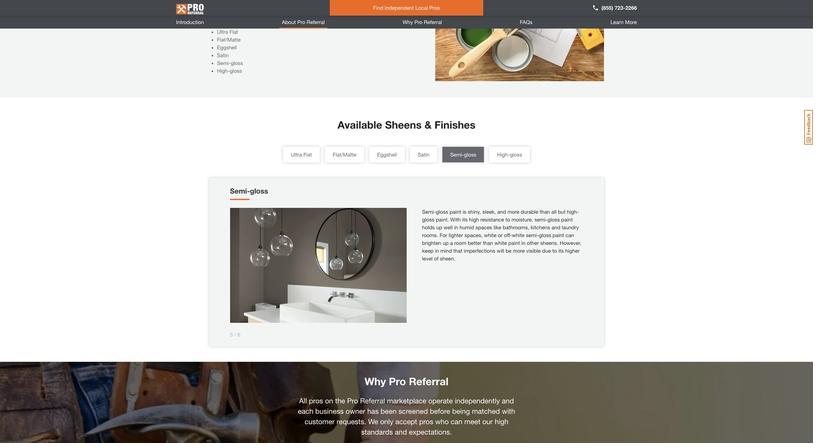 Task type: locate. For each thing, give the bounding box(es) containing it.
in left other
[[522, 240, 526, 246]]

1 horizontal spatial to
[[553, 248, 558, 254]]

satin down &
[[418, 151, 430, 158]]

0 horizontal spatial semi-gloss
[[230, 187, 268, 195]]

to right due
[[553, 248, 558, 254]]

pros up expectations.
[[420, 418, 434, 426]]

referral up has
[[360, 397, 385, 405]]

however,
[[560, 240, 582, 246]]

you
[[306, 13, 315, 19]]

(855) 723-2266
[[602, 5, 638, 11]]

its
[[463, 216, 468, 223], [559, 248, 564, 254]]

why
[[403, 19, 413, 25], [365, 375, 386, 388]]

holds
[[423, 224, 435, 230]]

than
[[540, 209, 551, 215], [483, 240, 494, 246]]

1 vertical spatial eggshell
[[378, 151, 397, 158]]

of left sheen
[[384, 13, 388, 19]]

1 horizontal spatial eggshell
[[378, 151, 397, 158]]

1 horizontal spatial high
[[495, 418, 509, 426]]

1 horizontal spatial up
[[443, 240, 449, 246]]

1 vertical spatial its
[[559, 248, 564, 254]]

1 vertical spatial high-
[[498, 151, 510, 158]]

resistance
[[481, 216, 505, 223]]

1 horizontal spatial a
[[451, 240, 453, 246]]

with
[[503, 407, 516, 416]]

satin down 'options,'
[[217, 52, 229, 58]]

why up has
[[365, 375, 386, 388]]

sheen
[[390, 13, 404, 19]]

expectations.
[[409, 428, 452, 436]]

sheens.
[[541, 240, 559, 246]]

paint samples, paint brush, and level tool image
[[436, 0, 605, 82]]

0 vertical spatial of
[[384, 13, 388, 19]]

0 vertical spatial ultra
[[217, 29, 228, 35]]

0 vertical spatial semi-
[[535, 216, 548, 223]]

who
[[436, 418, 449, 426]]

1 horizontal spatial ultra
[[291, 151, 302, 158]]

more
[[508, 209, 520, 215], [513, 248, 525, 254]]

than left all
[[540, 209, 551, 215]]

high inside semi-gloss paint is shiny, sleek, and more durable than all but high- gloss paint. with its high resistance to moisture, semi-gloss paint holds up well in humid spaces like bathrooms, kitchens and laundry rooms. for lighter spaces, white or off-white semi-gloss paint can brighten up a room better than white paint in other sheens. however, keep in mind that imperfections will be more visible due to its higher level of sheen.
[[470, 216, 479, 223]]

satin inside button
[[418, 151, 430, 158]]

0 vertical spatial high-
[[217, 68, 230, 74]]

0 vertical spatial a
[[363, 13, 366, 19]]

screened
[[399, 407, 428, 416]]

its down the is
[[463, 216, 468, 223]]

find
[[374, 5, 384, 11]]

0 vertical spatial flat/matte
[[217, 36, 241, 43]]

paint up be
[[509, 240, 521, 246]]

a left variety
[[363, 13, 366, 19]]

spaces
[[476, 224, 493, 230]]

and
[[347, 13, 356, 19], [498, 209, 507, 215], [552, 224, 561, 230], [502, 397, 514, 405], [395, 428, 407, 436]]

0 vertical spatial eggshell
[[217, 44, 237, 50]]

1 horizontal spatial of
[[435, 255, 439, 262]]

1 horizontal spatial flat
[[304, 151, 312, 158]]

satin
[[217, 52, 229, 58], [418, 151, 430, 158]]

variety
[[367, 13, 382, 19]]

accept
[[396, 418, 418, 426]]

options,
[[209, 21, 228, 27]]

flat
[[230, 29, 238, 35], [304, 151, 312, 158]]

2 horizontal spatial pros
[[420, 418, 434, 426]]

1 horizontal spatial semi-gloss
[[451, 151, 477, 158]]

can down laundry
[[566, 232, 575, 238]]

flat/matte inside button
[[333, 151, 357, 158]]

1 vertical spatial ultra
[[291, 151, 302, 158]]

find independent local pros button
[[330, 0, 484, 16]]

0 horizontal spatial ultra
[[217, 29, 228, 35]]

high down with
[[495, 418, 509, 426]]

1 vertical spatial than
[[483, 240, 494, 246]]

semi- up kitchens
[[535, 216, 548, 223]]

eggshell
[[217, 44, 237, 50], [378, 151, 397, 158]]

0 horizontal spatial of
[[384, 13, 388, 19]]

referral
[[307, 19, 325, 25], [424, 19, 442, 25], [409, 375, 449, 388], [360, 397, 385, 405]]

high inside all pros on the pro referral marketplace operate independently and each business owner has been screened before being matched with customer requests. we only accept pros who can meet our high standards and expectations.
[[495, 418, 509, 426]]

up down paint.
[[437, 224, 443, 230]]

off-
[[505, 232, 513, 238]]

0 horizontal spatial eggshell
[[217, 44, 237, 50]]

meet
[[465, 418, 481, 426]]

ultra flat
[[291, 151, 312, 158]]

our pros can paint your interior any color you can imagine, and in a variety of sheen options, including: ultra flat flat/matte eggshell satin semi-gloss high-gloss
[[209, 13, 404, 74]]

0 horizontal spatial flat/matte
[[217, 36, 241, 43]]

0 horizontal spatial why
[[365, 375, 386, 388]]

why down find independent local pros button
[[403, 19, 413, 25]]

high down "shiny,"
[[470, 216, 479, 223]]

and inside our pros can paint your interior any color you can imagine, and in a variety of sheen options, including: ultra flat flat/matte eggshell satin semi-gloss high-gloss
[[347, 13, 356, 19]]

1 vertical spatial why
[[365, 375, 386, 388]]

and right imagine,
[[347, 13, 356, 19]]

marketplace
[[387, 397, 427, 405]]

0 horizontal spatial a
[[363, 13, 366, 19]]

with
[[451, 216, 461, 223]]

1 horizontal spatial satin
[[418, 151, 430, 158]]

satin inside our pros can paint your interior any color you can imagine, and in a variety of sheen options, including: ultra flat flat/matte eggshell satin semi-gloss high-gloss
[[217, 52, 229, 58]]

semi- inside semi-gloss paint is shiny, sleek, and more durable than all but high- gloss paint. with its high resistance to moisture, semi-gloss paint holds up well in humid spaces like bathrooms, kitchens and laundry rooms. for lighter spaces, white or off-white semi-gloss paint can brighten up a room better than white paint in other sheens. however, keep in mind that imperfections will be more visible due to its higher level of sheen.
[[423, 209, 436, 215]]

pro inside all pros on the pro referral marketplace operate independently and each business owner has been screened before being matched with customer requests. we only accept pros who can meet our high standards and expectations.
[[348, 397, 359, 405]]

2266
[[626, 5, 638, 11]]

1 vertical spatial of
[[435, 255, 439, 262]]

1 vertical spatial flat/matte
[[333, 151, 357, 158]]

0 horizontal spatial pros
[[219, 13, 230, 19]]

up up mind
[[443, 240, 449, 246]]

0 horizontal spatial flat
[[230, 29, 238, 35]]

can right you at the left of the page
[[316, 13, 324, 19]]

0 vertical spatial more
[[508, 209, 520, 215]]

eggshell button
[[370, 147, 405, 162]]

1 vertical spatial satin
[[418, 151, 430, 158]]

to up bathrooms,
[[506, 216, 511, 223]]

why pro referral down local
[[403, 19, 442, 25]]

semi-
[[217, 60, 231, 66], [451, 151, 465, 158], [230, 187, 250, 195], [423, 209, 436, 215]]

flat/matte inside our pros can paint your interior any color you can imagine, and in a variety of sheen options, including: ultra flat flat/matte eggshell satin semi-gloss high-gloss
[[217, 36, 241, 43]]

high
[[470, 216, 479, 223], [495, 418, 509, 426]]

flat inside our pros can paint your interior any color you can imagine, and in a variety of sheen options, including: ultra flat flat/matte eggshell satin semi-gloss high-gloss
[[230, 29, 238, 35]]

pros
[[219, 13, 230, 19], [309, 397, 323, 405], [420, 418, 434, 426]]

ultra inside our pros can paint your interior any color you can imagine, and in a variety of sheen options, including: ultra flat flat/matte eggshell satin semi-gloss high-gloss
[[217, 29, 228, 35]]

can up including:
[[231, 13, 240, 19]]

can inside all pros on the pro referral marketplace operate independently and each business owner has been screened before being matched with customer requests. we only accept pros who can meet our high standards and expectations.
[[451, 418, 463, 426]]

pros inside our pros can paint your interior any color you can imagine, and in a variety of sheen options, including: ultra flat flat/matte eggshell satin semi-gloss high-gloss
[[219, 13, 230, 19]]

0 vertical spatial up
[[437, 224, 443, 230]]

more right be
[[513, 248, 525, 254]]

pros up 'options,'
[[219, 13, 230, 19]]

1 horizontal spatial its
[[559, 248, 564, 254]]

its left higher
[[559, 248, 564, 254]]

0 vertical spatial than
[[540, 209, 551, 215]]

0 vertical spatial flat
[[230, 29, 238, 35]]

only
[[381, 418, 394, 426]]

humid
[[460, 224, 475, 230]]

1 vertical spatial up
[[443, 240, 449, 246]]

warm gray semi-gloss painted modern bathroom image
[[230, 208, 407, 323]]

more up moisture,
[[508, 209, 520, 215]]

1 vertical spatial semi-
[[526, 232, 539, 238]]

0 horizontal spatial high-
[[217, 68, 230, 74]]

operate
[[429, 397, 453, 405]]

of right level on the bottom of page
[[435, 255, 439, 262]]

0 vertical spatial high
[[470, 216, 479, 223]]

learn
[[611, 19, 624, 25]]

sheens
[[385, 119, 422, 131]]

rooms.
[[423, 232, 439, 238]]

1 horizontal spatial high-
[[498, 151, 510, 158]]

paint up including:
[[241, 13, 253, 19]]

ultra flat button
[[283, 147, 320, 162]]

independent
[[385, 5, 414, 11]]

better
[[468, 240, 482, 246]]

1 vertical spatial high
[[495, 418, 509, 426]]

1 vertical spatial flat
[[304, 151, 312, 158]]

up
[[437, 224, 443, 230], [443, 240, 449, 246]]

can
[[231, 13, 240, 19], [316, 13, 324, 19], [566, 232, 575, 238], [451, 418, 463, 426]]

than up imperfections
[[483, 240, 494, 246]]

0 horizontal spatial high
[[470, 216, 479, 223]]

why pro referral up "marketplace"
[[365, 375, 449, 388]]

in left variety
[[357, 13, 361, 19]]

0 vertical spatial pros
[[219, 13, 230, 19]]

ultra
[[217, 29, 228, 35], [291, 151, 302, 158]]

in
[[357, 13, 361, 19], [455, 224, 459, 230], [522, 240, 526, 246], [435, 248, 439, 254]]

but
[[559, 209, 566, 215]]

a inside our pros can paint your interior any color you can imagine, and in a variety of sheen options, including: ultra flat flat/matte eggshell satin semi-gloss high-gloss
[[363, 13, 366, 19]]

referral down the pros
[[424, 19, 442, 25]]

1 vertical spatial pros
[[309, 397, 323, 405]]

0 horizontal spatial satin
[[217, 52, 229, 58]]

1 horizontal spatial why
[[403, 19, 413, 25]]

semi-
[[535, 216, 548, 223], [526, 232, 539, 238]]

available sheens & finishes
[[338, 119, 476, 131]]

semi-gloss
[[451, 151, 477, 158], [230, 187, 268, 195]]

0 vertical spatial semi-gloss
[[451, 151, 477, 158]]

semi-gloss paint is shiny, sleek, and more durable than all but high- gloss paint. with its high resistance to moisture, semi-gloss paint holds up well in humid spaces like bathrooms, kitchens and laundry rooms. for lighter spaces, white or off-white semi-gloss paint can brighten up a room better than white paint in other sheens. however, keep in mind that imperfections will be more visible due to its higher level of sheen.
[[423, 209, 582, 262]]

pro up "marketplace"
[[389, 375, 406, 388]]

pros right "all"
[[309, 397, 323, 405]]

pro referral logo image
[[176, 1, 204, 17]]

a left room
[[451, 240, 453, 246]]

pros
[[430, 5, 440, 11]]

0 horizontal spatial its
[[463, 216, 468, 223]]

0 vertical spatial to
[[506, 216, 511, 223]]

1 horizontal spatial pros
[[309, 397, 323, 405]]

white left or
[[485, 232, 497, 238]]

1 horizontal spatial flat/matte
[[333, 151, 357, 158]]

0 vertical spatial why
[[403, 19, 413, 25]]

can down being
[[451, 418, 463, 426]]

pro up owner
[[348, 397, 359, 405]]

1 vertical spatial semi-gloss
[[230, 187, 268, 195]]

will
[[497, 248, 505, 254]]

of inside our pros can paint your interior any color you can imagine, and in a variety of sheen options, including: ultra flat flat/matte eggshell satin semi-gloss high-gloss
[[384, 13, 388, 19]]

independently
[[455, 397, 500, 405]]

high-
[[217, 68, 230, 74], [498, 151, 510, 158]]

a
[[363, 13, 366, 19], [451, 240, 453, 246]]

1 vertical spatial a
[[451, 240, 453, 246]]

find independent local pros
[[374, 5, 440, 11]]

owner
[[346, 407, 366, 416]]

our
[[483, 418, 493, 426]]

and up resistance
[[498, 209, 507, 215]]

of
[[384, 13, 388, 19], [435, 255, 439, 262]]

0 vertical spatial satin
[[217, 52, 229, 58]]

finishes
[[435, 119, 476, 131]]

has
[[368, 407, 379, 416]]

semi- up other
[[526, 232, 539, 238]]

each
[[298, 407, 314, 416]]



Task type: vqa. For each thing, say whether or not it's contained in the screenshot.
white
yes



Task type: describe. For each thing, give the bounding box(es) containing it.
all
[[299, 397, 307, 405]]

eggshell inside button
[[378, 151, 397, 158]]

imagine,
[[326, 13, 346, 19]]

pro down local
[[415, 19, 423, 25]]

been
[[381, 407, 397, 416]]

and down accept
[[395, 428, 407, 436]]

laundry
[[562, 224, 580, 230]]

gloss inside high-gloss button
[[510, 151, 523, 158]]

high-
[[568, 209, 580, 215]]

in right "keep" at right
[[435, 248, 439, 254]]

ultra inside button
[[291, 151, 302, 158]]

semi- inside our pros can paint your interior any color you can imagine, and in a variety of sheen options, including: ultra flat flat/matte eggshell satin semi-gloss high-gloss
[[217, 60, 231, 66]]

2 vertical spatial pros
[[420, 418, 434, 426]]

high- inside our pros can paint your interior any color you can imagine, and in a variety of sheen options, including: ultra flat flat/matte eggshell satin semi-gloss high-gloss
[[217, 68, 230, 74]]

moisture,
[[512, 216, 534, 223]]

kitchens
[[531, 224, 551, 230]]

1 vertical spatial to
[[553, 248, 558, 254]]

including:
[[230, 21, 252, 27]]

pros for our
[[219, 13, 230, 19]]

sleek,
[[483, 209, 496, 215]]

higher
[[566, 248, 580, 254]]

gloss inside the semi-gloss button
[[464, 151, 477, 158]]

business
[[316, 407, 344, 416]]

in up the 'lighter'
[[455, 224, 459, 230]]

paint up the with
[[450, 209, 462, 215]]

about
[[282, 19, 296, 25]]

feedback link image
[[805, 110, 814, 145]]

more
[[626, 19, 638, 25]]

lighter
[[449, 232, 464, 238]]

color
[[293, 13, 305, 19]]

(855) 723-2266 link
[[593, 4, 638, 12]]

the
[[335, 397, 346, 405]]

level
[[423, 255, 433, 262]]

a inside semi-gloss paint is shiny, sleek, and more durable than all but high- gloss paint. with its high resistance to moisture, semi-gloss paint holds up well in humid spaces like bathrooms, kitchens and laundry rooms. for lighter spaces, white or off-white semi-gloss paint can brighten up a room better than white paint in other sheens. however, keep in mind that imperfections will be more visible due to its higher level of sheen.
[[451, 240, 453, 246]]

like
[[494, 224, 502, 230]]

0 vertical spatial why pro referral
[[403, 19, 442, 25]]

pros for all
[[309, 397, 323, 405]]

bathrooms,
[[503, 224, 530, 230]]

(855)
[[602, 5, 614, 11]]

mind
[[441, 248, 452, 254]]

and up with
[[502, 397, 514, 405]]

paint up laundry
[[562, 216, 573, 223]]

matched
[[472, 407, 501, 416]]

0 horizontal spatial to
[[506, 216, 511, 223]]

durable
[[521, 209, 539, 215]]

being
[[453, 407, 470, 416]]

referral inside all pros on the pro referral marketplace operate independently and each business owner has been screened before being matched with customer requests. we only accept pros who can meet our high standards and expectations.
[[360, 397, 385, 405]]

referral right color
[[307, 19, 325, 25]]

eggshell inside our pros can paint your interior any color you can imagine, and in a variety of sheen options, including: ultra flat flat/matte eggshell satin semi-gloss high-gloss
[[217, 44, 237, 50]]

our
[[209, 13, 218, 19]]

local
[[416, 5, 428, 11]]

keep
[[423, 248, 434, 254]]

referral up operate
[[409, 375, 449, 388]]

723-
[[615, 5, 626, 11]]

semi-gloss button
[[443, 147, 485, 162]]

introduction
[[176, 19, 204, 25]]

all pros on the pro referral marketplace operate independently and each business owner has been screened before being matched with customer requests. we only accept pros who can meet our high standards and expectations.
[[298, 397, 516, 436]]

paint.
[[436, 216, 449, 223]]

white down bathrooms,
[[513, 232, 525, 238]]

well
[[444, 224, 453, 230]]

sheen.
[[440, 255, 456, 262]]

0 horizontal spatial than
[[483, 240, 494, 246]]

paint inside our pros can paint your interior any color you can imagine, and in a variety of sheen options, including: ultra flat flat/matte eggshell satin semi-gloss high-gloss
[[241, 13, 253, 19]]

semi- inside button
[[451, 151, 465, 158]]

1 horizontal spatial than
[[540, 209, 551, 215]]

can inside semi-gloss paint is shiny, sleek, and more durable than all but high- gloss paint. with its high resistance to moisture, semi-gloss paint holds up well in humid spaces like bathrooms, kitchens and laundry rooms. for lighter spaces, white or off-white semi-gloss paint can brighten up a room better than white paint in other sheens. however, keep in mind that imperfections will be more visible due to its higher level of sheen.
[[566, 232, 575, 238]]

room
[[455, 240, 467, 246]]

5 / 6
[[230, 331, 241, 338]]

white up will
[[495, 240, 508, 246]]

that
[[454, 248, 463, 254]]

high-gloss
[[498, 151, 523, 158]]

brighten
[[423, 240, 442, 246]]

paint up 'sheens.'
[[553, 232, 565, 238]]

learn more
[[611, 19, 638, 25]]

other
[[527, 240, 539, 246]]

flat inside ultra flat button
[[304, 151, 312, 158]]

due
[[543, 248, 552, 254]]

imperfections
[[464, 248, 496, 254]]

be
[[506, 248, 512, 254]]

6
[[238, 331, 241, 338]]

spaces,
[[465, 232, 483, 238]]

1 vertical spatial why pro referral
[[365, 375, 449, 388]]

all
[[552, 209, 557, 215]]

visible
[[527, 248, 541, 254]]

0 horizontal spatial up
[[437, 224, 443, 230]]

your
[[254, 13, 264, 19]]

/
[[235, 331, 236, 338]]

high-gloss button
[[490, 147, 531, 162]]

available
[[338, 119, 383, 131]]

before
[[430, 407, 451, 416]]

high- inside button
[[498, 151, 510, 158]]

pro left you at the left of the page
[[298, 19, 306, 25]]

in inside our pros can paint your interior any color you can imagine, and in a variety of sheen options, including: ultra flat flat/matte eggshell satin semi-gloss high-gloss
[[357, 13, 361, 19]]

about pro referral
[[282, 19, 325, 25]]

of inside semi-gloss paint is shiny, sleek, and more durable than all but high- gloss paint. with its high resistance to moisture, semi-gloss paint holds up well in humid spaces like bathrooms, kitchens and laundry rooms. for lighter spaces, white or off-white semi-gloss paint can brighten up a room better than white paint in other sheens. however, keep in mind that imperfections will be more visible due to its higher level of sheen.
[[435, 255, 439, 262]]

or
[[498, 232, 503, 238]]

1 vertical spatial more
[[513, 248, 525, 254]]

and left laundry
[[552, 224, 561, 230]]

on
[[325, 397, 333, 405]]

customer
[[305, 418, 335, 426]]

faqs
[[520, 19, 533, 25]]

semi-gloss inside button
[[451, 151, 477, 158]]

0 vertical spatial its
[[463, 216, 468, 223]]

shiny,
[[468, 209, 482, 215]]



